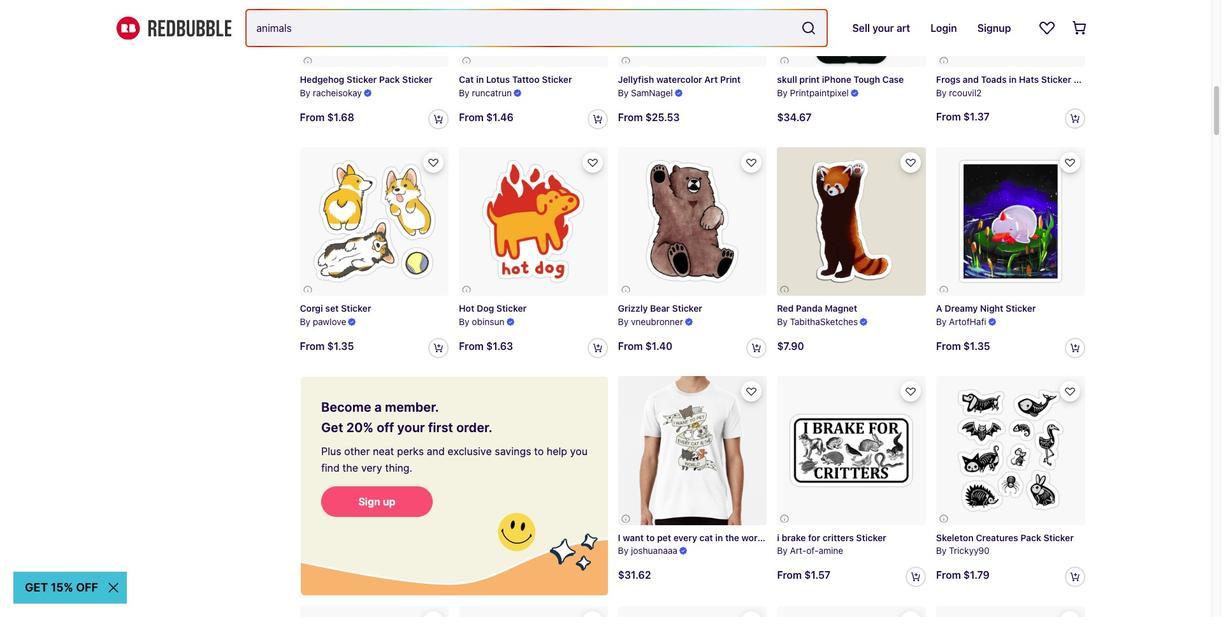 Task type: describe. For each thing, give the bounding box(es) containing it.
trickyy90
[[950, 546, 990, 556]]

by for jellyfish watercolor art print
[[618, 87, 629, 98]]

from $1.79
[[937, 570, 990, 581]]

iphone
[[822, 74, 852, 85]]

corgi
[[300, 303, 323, 314]]

frogs and toads in hats sticker pack sticker image
[[937, 0, 1086, 67]]

cat
[[459, 74, 474, 85]]

i brake for critters sticker by art-of-amine
[[778, 532, 887, 556]]

set
[[325, 303, 339, 314]]

grizzly bear sticker
[[618, 303, 703, 314]]

skull print iphone tough case image
[[778, 0, 927, 67]]

by for skull print iphone tough case
[[778, 87, 788, 98]]

cat in lotus tattoo sticker image
[[459, 0, 608, 67]]

case
[[883, 74, 904, 85]]

$1.37
[[964, 111, 990, 123]]

red panda magnet
[[778, 303, 858, 314]]

by for red panda magnet
[[778, 316, 788, 327]]

$25.53
[[646, 111, 680, 123]]

$31.62
[[618, 570, 651, 581]]

critters
[[823, 532, 854, 543]]

from $1.40
[[618, 341, 673, 352]]

$1.35 for by pawlove
[[327, 341, 354, 352]]

art
[[705, 74, 718, 85]]

by obinsun
[[459, 316, 505, 327]]

toads
[[982, 74, 1007, 85]]

and
[[963, 74, 979, 85]]

from for frogs and toads in hats sticker pack sticker
[[937, 111, 962, 123]]

0 horizontal spatial in
[[476, 74, 484, 85]]

hot dog sticker image
[[459, 147, 608, 296]]

by inside skeleton creatures pack sticker by trickyy90
[[937, 546, 947, 556]]

samnagel
[[631, 87, 673, 98]]

rcouvil2
[[950, 87, 982, 98]]

grizzly bear sticker image
[[618, 147, 767, 296]]

dreamy
[[945, 303, 978, 314]]

pet
[[657, 532, 672, 543]]

from $1.57
[[778, 570, 831, 581]]

by for cat in lotus tattoo sticker
[[459, 87, 470, 98]]

from for corgi set sticker
[[300, 341, 325, 352]]

$1.63
[[487, 341, 513, 352]]

by vneubronner
[[618, 316, 684, 327]]

from $1.35 for pawlove
[[300, 341, 354, 352]]

cat in lotus tattoo sticker
[[459, 74, 572, 85]]

cat
[[700, 532, 713, 543]]

by runcatrun
[[459, 87, 512, 98]]

by inside frogs and toads in hats sticker pack sticker by rcouvil2
[[937, 87, 947, 98]]

$1.68
[[327, 111, 354, 123]]

$7.90
[[778, 341, 805, 352]]

by artofhafi
[[937, 316, 987, 327]]

from $1.63
[[459, 341, 513, 352]]

from down by samnagel
[[618, 111, 643, 123]]

skeleton creatures pack sticker by trickyy90
[[937, 532, 1074, 556]]

print
[[800, 74, 820, 85]]

i
[[778, 532, 780, 543]]

from $1.68
[[300, 111, 354, 123]]

frogs and toads in hats sticker pack sticker by rcouvil2
[[937, 74, 1128, 98]]

for
[[809, 532, 821, 543]]

t-
[[809, 532, 818, 543]]

amine
[[819, 545, 844, 556]]

sticker inside skeleton creatures pack sticker by trickyy90
[[1044, 532, 1074, 543]]

from for skeleton creatures pack sticker
[[937, 570, 962, 581]]

print
[[721, 74, 741, 85]]

hedgehog
[[300, 74, 345, 85]]

skeleton
[[937, 532, 974, 543]]

by for corgi set sticker
[[300, 316, 311, 327]]

magnet
[[825, 303, 858, 314]]

brake
[[782, 532, 806, 543]]

want
[[623, 532, 644, 543]]

$1.40
[[646, 341, 673, 352]]

every
[[674, 532, 698, 543]]

tabithasketches
[[790, 316, 858, 327]]

$1.35 for by artofhafi
[[964, 341, 991, 352]]

red
[[778, 303, 794, 314]]

night
[[981, 303, 1004, 314]]

racheisokay
[[313, 87, 362, 98]]

jellyfish watercolor art print
[[618, 74, 741, 85]]

hats
[[1020, 74, 1040, 85]]

lotus
[[486, 74, 510, 85]]



Task type: vqa. For each thing, say whether or not it's contained in the screenshot.
"By runcatrun"
yes



Task type: locate. For each thing, give the bounding box(es) containing it.
dog
[[477, 303, 494, 314]]

joshuanaaa
[[631, 546, 678, 556]]

1 $1.35 from the left
[[327, 341, 354, 352]]

from $1.35 down by artofhafi
[[937, 341, 991, 352]]

by for hedgehog sticker pack sticker
[[300, 87, 311, 98]]

from $1.37
[[937, 111, 990, 123]]

artofhafi
[[950, 316, 987, 327]]

from $1.35 down pawlove
[[300, 341, 354, 352]]

from for hedgehog sticker pack sticker
[[300, 111, 325, 123]]

from for cat in lotus tattoo sticker
[[459, 111, 484, 123]]

from $1.46
[[459, 111, 514, 123]]

sticker
[[347, 74, 377, 85], [402, 74, 433, 85], [542, 74, 572, 85], [1042, 74, 1072, 85], [1097, 74, 1128, 85], [341, 303, 371, 314], [497, 303, 527, 314], [673, 303, 703, 314], [1006, 303, 1037, 314], [857, 532, 887, 543], [1044, 532, 1074, 543]]

$1.79
[[964, 570, 990, 581]]

skull print iphone tough case
[[778, 74, 904, 85]]

$1.57
[[805, 570, 831, 581]]

frogs
[[937, 74, 961, 85]]

from down art-
[[778, 570, 802, 581]]

world
[[742, 532, 766, 543]]

$1.35 down artofhafi
[[964, 341, 991, 352]]

a dreamy night sticker
[[937, 303, 1037, 314]]

hedgehog sticker pack sticker
[[300, 74, 433, 85]]

0 horizontal spatial pack
[[379, 74, 400, 85]]

None field
[[246, 10, 827, 46]]

runcatrun
[[472, 87, 512, 98]]

by pawlove
[[300, 316, 346, 327]]

premium
[[768, 532, 806, 543]]

creatures
[[976, 532, 1019, 543]]

to
[[646, 532, 655, 543]]

pack for hedgehog sticker pack sticker
[[379, 74, 400, 85]]

1 horizontal spatial in
[[716, 532, 723, 543]]

hot dog sticker
[[459, 303, 527, 314]]

from down by artofhafi
[[937, 341, 962, 352]]

from for a dreamy night sticker
[[937, 341, 962, 352]]

printpaintpixel
[[790, 87, 849, 98]]

from left "$1.40"
[[618, 341, 643, 352]]

the
[[726, 532, 740, 543]]

kermit meme sticker pack sticker image
[[937, 606, 1086, 617]]

sticker inside i brake for critters sticker by art-of-amine
[[857, 532, 887, 543]]

2 horizontal spatial pack
[[1074, 74, 1095, 85]]

of-
[[807, 545, 819, 556]]

in
[[476, 74, 484, 85], [1010, 74, 1017, 85], [716, 532, 723, 543]]

0 horizontal spatial from $1.35
[[300, 341, 354, 352]]

watercolor
[[657, 74, 703, 85]]

0 horizontal spatial $1.35
[[327, 341, 354, 352]]

in left hats
[[1010, 74, 1017, 85]]

by for i want to pet every cat in the world premium t-shirt
[[618, 546, 629, 556]]

by tabithasketches
[[778, 316, 858, 327]]

redbubble logo image
[[116, 16, 231, 40]]

pack inside skeleton creatures pack sticker by trickyy90
[[1021, 532, 1042, 543]]

from $1.35 for artofhafi
[[937, 341, 991, 352]]

i want to pet every cat in the world premium t-shirt
[[618, 532, 839, 543]]

from down by runcatrun on the top left of page
[[459, 111, 484, 123]]

by joshuanaaa
[[618, 546, 678, 556]]

art-
[[790, 545, 807, 556]]

jellyfish
[[618, 74, 654, 85]]

from left $1.79
[[937, 570, 962, 581]]

from
[[937, 111, 962, 123], [300, 111, 325, 123], [459, 111, 484, 123], [618, 111, 643, 123], [300, 341, 325, 352], [459, 341, 484, 352], [618, 341, 643, 352], [937, 341, 962, 352], [778, 570, 802, 581], [937, 570, 962, 581]]

grizzly
[[618, 303, 648, 314]]

tough
[[854, 74, 881, 85]]

pack inside frogs and toads in hats sticker pack sticker by rcouvil2
[[1074, 74, 1095, 85]]

by
[[300, 87, 311, 98], [459, 87, 470, 98], [778, 87, 788, 98], [618, 87, 629, 98], [937, 87, 947, 98], [300, 316, 311, 327], [459, 316, 470, 327], [778, 316, 788, 327], [618, 316, 629, 327], [937, 316, 947, 327], [778, 545, 788, 556], [618, 546, 629, 556], [937, 546, 947, 556]]

panda
[[796, 303, 823, 314]]

1 horizontal spatial $1.35
[[964, 341, 991, 352]]

shirt
[[818, 532, 839, 543]]

by inside i brake for critters sticker by art-of-amine
[[778, 545, 788, 556]]

2 $1.35 from the left
[[964, 341, 991, 352]]

from $25.53
[[618, 111, 680, 123]]

$34.67
[[778, 111, 812, 123]]

pawlove
[[313, 316, 346, 327]]

modal overlay box frame element
[[300, 376, 608, 596]]

red panda magnet image
[[778, 147, 927, 296]]

from for hot dog sticker
[[459, 341, 484, 352]]

2 from $1.35 from the left
[[937, 341, 991, 352]]

by samnagel
[[618, 87, 673, 98]]

by for hot dog sticker
[[459, 316, 470, 327]]

corgi set sticker
[[300, 303, 371, 314]]

pack
[[379, 74, 400, 85], [1074, 74, 1095, 85], [1021, 532, 1042, 543]]

hot
[[459, 303, 475, 314]]

from for grizzly bear sticker
[[618, 341, 643, 352]]

by racheisokay
[[300, 87, 362, 98]]

1 horizontal spatial pack
[[1021, 532, 1042, 543]]

$1.35 down pawlove
[[327, 341, 354, 352]]

1 horizontal spatial from $1.35
[[937, 341, 991, 352]]

obinsun
[[472, 316, 505, 327]]

in right the cat
[[716, 532, 723, 543]]

from for i brake for critters sticker
[[778, 570, 802, 581]]

i brake for critters sticker image
[[778, 376, 927, 525]]

from left $1.37
[[937, 111, 962, 123]]

$1.46
[[487, 111, 514, 123]]

from $1.35
[[300, 341, 354, 352], [937, 341, 991, 352]]

vneubronner
[[631, 316, 684, 327]]

a
[[937, 303, 943, 314]]

Search term search field
[[246, 10, 797, 46]]

skeleton creatures pack sticker image
[[937, 376, 1086, 525]]

skull
[[778, 74, 798, 85]]

i
[[618, 532, 621, 543]]

from down by pawlove
[[300, 341, 325, 352]]

in inside frogs and toads in hats sticker pack sticker by rcouvil2
[[1010, 74, 1017, 85]]

in right cat
[[476, 74, 484, 85]]

2 horizontal spatial in
[[1010, 74, 1017, 85]]

pack for skeleton creatures pack sticker by trickyy90
[[1021, 532, 1042, 543]]

by for a dreamy night sticker
[[937, 316, 947, 327]]

by for grizzly bear sticker
[[618, 316, 629, 327]]

i want to pet every cat in the world premium t-shirt image
[[618, 376, 767, 525]]

from down by obinsun
[[459, 341, 484, 352]]

tattoo
[[513, 74, 540, 85]]

a dreamy night sticker image
[[937, 147, 1086, 296]]

by printpaintpixel
[[778, 87, 849, 98]]

bear
[[650, 303, 670, 314]]

corgi set sticker image
[[300, 147, 449, 296]]

from left $1.68
[[300, 111, 325, 123]]

1 from $1.35 from the left
[[300, 341, 354, 352]]



